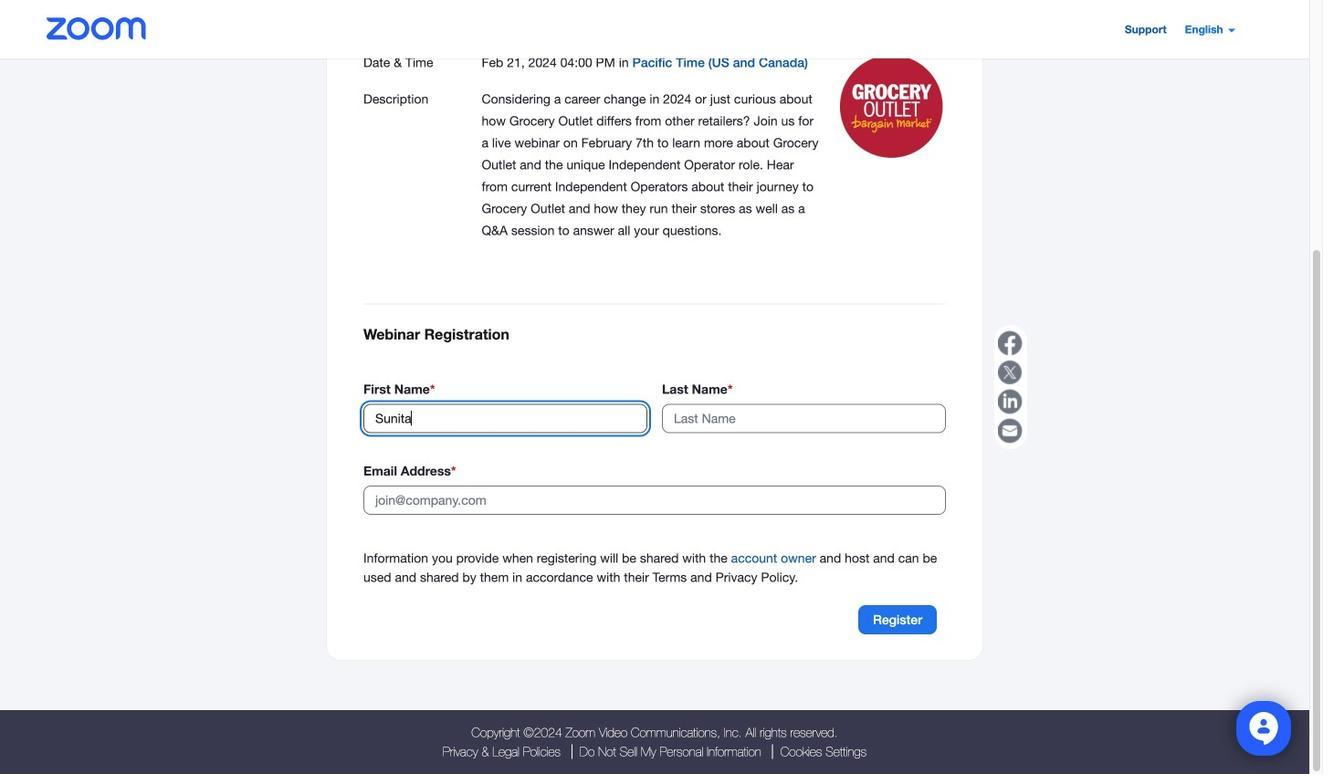 Task type: describe. For each thing, give the bounding box(es) containing it.
Last Name text field
[[662, 404, 946, 433]]

zoom logo image
[[47, 17, 147, 40]]

First Name text field
[[363, 404, 648, 433]]



Task type: locate. For each thing, give the bounding box(es) containing it.
application
[[995, 325, 1027, 449]]

join@company.com text field
[[363, 486, 946, 515]]



